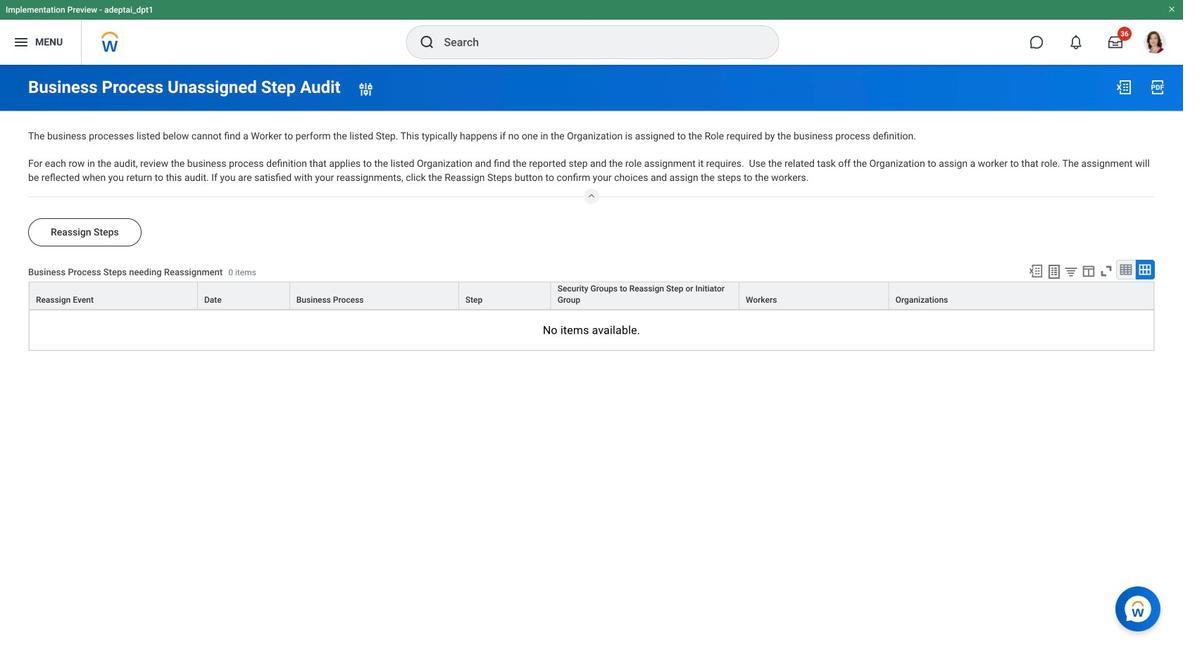 Task type: vqa. For each thing, say whether or not it's contained in the screenshot.
table icon at the top of the page
yes



Task type: locate. For each thing, give the bounding box(es) containing it.
Search Workday  search field
[[444, 27, 750, 58]]

notifications large image
[[1069, 35, 1083, 49]]

export to excel image for view printable version (pdf) image
[[1116, 79, 1133, 96]]

change selection image
[[357, 81, 374, 98]]

export to excel image left export to worksheets icon
[[1028, 263, 1044, 279]]

export to excel image for export to worksheets icon
[[1028, 263, 1044, 279]]

main content
[[0, 65, 1183, 364]]

justify image
[[13, 34, 30, 51]]

export to excel image
[[1116, 79, 1133, 96], [1028, 263, 1044, 279]]

toolbar
[[1022, 260, 1155, 282]]

banner
[[0, 0, 1183, 65]]

profile logan mcneil image
[[1144, 31, 1166, 56]]

0 vertical spatial export to excel image
[[1116, 79, 1133, 96]]

row
[[29, 282, 1154, 310]]

1 horizontal spatial export to excel image
[[1116, 79, 1133, 96]]

0 horizontal spatial export to excel image
[[1028, 263, 1044, 279]]

export to excel image left view printable version (pdf) image
[[1116, 79, 1133, 96]]

1 vertical spatial export to excel image
[[1028, 263, 1044, 279]]

view printable version (pdf) image
[[1149, 79, 1166, 96]]

expand table image
[[1138, 263, 1152, 277]]



Task type: describe. For each thing, give the bounding box(es) containing it.
fullscreen image
[[1099, 263, 1114, 279]]

table image
[[1119, 263, 1133, 277]]

chevron up image
[[583, 189, 600, 200]]

click to view/edit grid preferences image
[[1081, 263, 1097, 279]]

inbox large image
[[1109, 35, 1123, 49]]

export to worksheets image
[[1046, 263, 1063, 280]]

select to filter grid data image
[[1064, 264, 1079, 279]]

search image
[[419, 34, 436, 51]]

close environment banner image
[[1168, 5, 1176, 13]]



